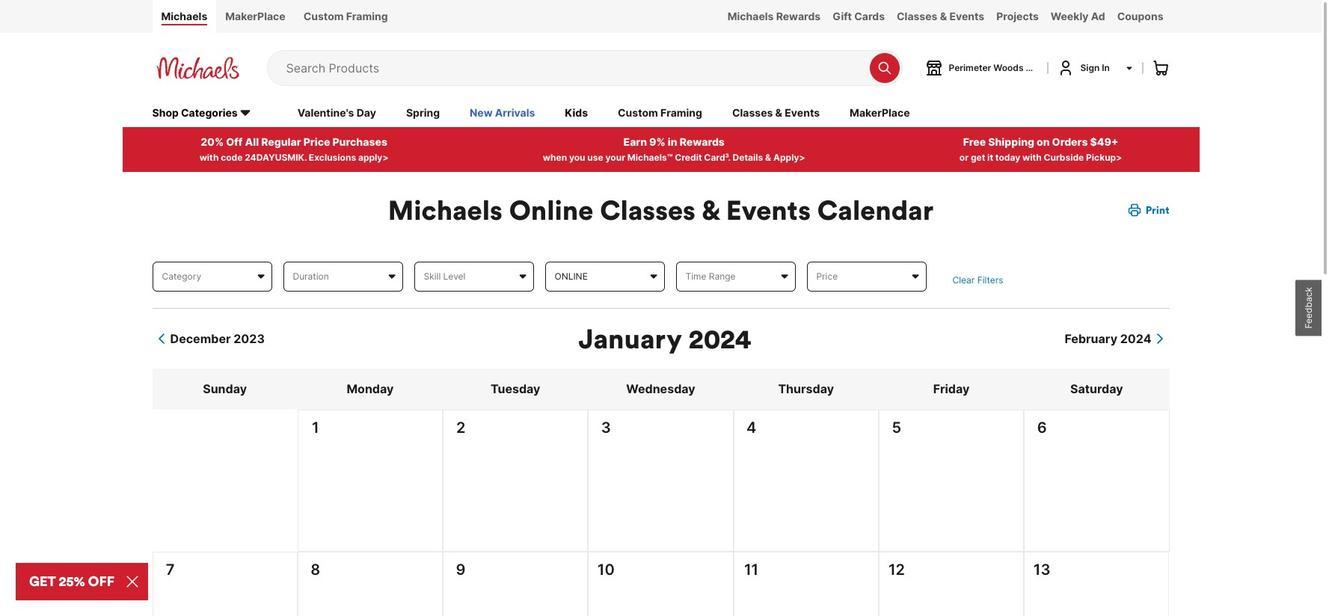 Task type: describe. For each thing, give the bounding box(es) containing it.
list for 9
[[444, 581, 587, 589]]

new arrivals link
[[470, 105, 535, 122]]

january
[[578, 322, 682, 356]]

michaels for michaels online classes & events calendar
[[388, 193, 502, 227]]

december
[[170, 331, 231, 346]]

saturday
[[1070, 382, 1123, 397]]

thursday
[[778, 382, 834, 397]]

valentine's
[[297, 106, 354, 119]]

input Duration field
[[283, 262, 403, 291]]

michaels rewards link
[[722, 0, 827, 33]]

& down card³.
[[701, 193, 719, 227]]

0 vertical spatial classes & events link
[[891, 0, 990, 33]]

shipping
[[988, 135, 1034, 148]]

clear filters
[[952, 274, 1003, 285]]

earn 9% in rewards when you use your michaels™ credit card³. details & apply>
[[543, 135, 805, 163]]

michaels rewards
[[728, 10, 821, 22]]

price
[[303, 135, 330, 148]]

search button image
[[877, 60, 892, 75]]

11
[[744, 561, 759, 579]]

details
[[733, 152, 763, 163]]

clear
[[952, 274, 975, 285]]

february 2024
[[1065, 331, 1151, 346]]

off
[[226, 135, 243, 148]]

weekly
[[1051, 10, 1089, 22]]

0 vertical spatial makerplace link
[[216, 0, 294, 33]]

classes & events for the top classes & events 'link'
[[897, 10, 984, 22]]

gift
[[833, 10, 852, 22]]

michaels for michaels
[[161, 10, 207, 22]]

pickup>
[[1086, 152, 1122, 163]]

spring link
[[406, 105, 440, 122]]

in
[[1102, 62, 1110, 73]]

january 2024
[[578, 322, 751, 356]]

tuesday
[[491, 382, 540, 397]]

free shipping on orders $49+ or get it today with curbside pickup>
[[959, 135, 1122, 163]]

7
[[166, 561, 175, 579]]

print
[[1146, 203, 1169, 217]]

orders
[[1052, 135, 1088, 148]]

coupons link
[[1111, 0, 1169, 33]]

custom for the custom framing link to the right
[[618, 106, 658, 119]]

sign in button
[[1056, 59, 1133, 77]]

shop categories
[[152, 106, 238, 119]]

12
[[888, 561, 905, 579]]

use
[[587, 152, 603, 163]]

perimeter
[[949, 62, 991, 73]]

sign in
[[1080, 62, 1110, 73]]

shopping
[[1026, 62, 1067, 73]]

input Price field
[[807, 262, 926, 291]]

2
[[456, 419, 465, 437]]

2 vertical spatial classes
[[600, 193, 695, 227]]

monday
[[347, 382, 394, 397]]

gift cards link
[[827, 0, 891, 33]]

with inside "20% off all regular price purchases with code 24dayusmik. exclusions apply>"
[[199, 152, 219, 163]]

february
[[1065, 331, 1117, 346]]

december 2023
[[170, 331, 265, 346]]

new arrivals
[[470, 106, 535, 119]]

input Skill Level field
[[414, 262, 534, 291]]

6
[[1037, 419, 1047, 437]]

with inside free shipping on orders $49+ or get it today with curbside pickup>
[[1022, 152, 1042, 163]]

it
[[987, 152, 993, 163]]

10
[[597, 561, 615, 579]]

& inside earn 9% in rewards when you use your michaels™ credit card³. details & apply>
[[765, 152, 771, 163]]

0 horizontal spatial classes & events link
[[732, 105, 820, 122]]

perimeter woods shopping center
[[949, 62, 1099, 73]]

9
[[456, 561, 466, 579]]

categories
[[181, 106, 238, 119]]

2023
[[234, 331, 265, 346]]

spring
[[406, 106, 440, 119]]

get
[[971, 152, 985, 163]]

purchases
[[332, 135, 387, 148]]

$49+
[[1090, 135, 1118, 148]]

2024 for january 2024
[[689, 322, 751, 356]]

20% off all regular price purchases with code 24dayusmik. exclusions apply>
[[199, 135, 389, 163]]

list for 4
[[734, 439, 878, 447]]

valentine's day link
[[297, 105, 376, 122]]

curbside
[[1044, 152, 1084, 163]]

list for 8
[[298, 581, 442, 589]]

weekly ad link
[[1045, 0, 1111, 33]]

rewards inside the michaels rewards link
[[776, 10, 821, 22]]

& right cards
[[940, 10, 947, 22]]

list for 7
[[153, 581, 297, 589]]

valentine's day
[[297, 106, 376, 119]]

classes for leftmost classes & events 'link'
[[732, 106, 773, 119]]

4
[[746, 419, 756, 437]]

apply>
[[358, 152, 389, 163]]



Task type: locate. For each thing, give the bounding box(es) containing it.
0 vertical spatial custom framing link
[[294, 0, 397, 33]]

& right the details
[[765, 152, 771, 163]]

custom framing link
[[294, 0, 397, 33], [618, 105, 702, 122]]

events
[[949, 10, 984, 22], [785, 106, 820, 119], [726, 193, 811, 227]]

when
[[543, 152, 567, 163]]

1 with from the left
[[199, 152, 219, 163]]

custom
[[303, 10, 344, 22], [618, 106, 658, 119]]

exclusions
[[309, 152, 356, 163]]

0 horizontal spatial 2024
[[689, 322, 751, 356]]

events down the details
[[726, 193, 811, 227]]

sign
[[1080, 62, 1100, 73]]

1 vertical spatial custom
[[618, 106, 658, 119]]

filters
[[977, 274, 1003, 285]]

day
[[357, 106, 376, 119]]

input Experience Type field
[[545, 262, 665, 291]]

events left projects
[[949, 10, 984, 22]]

1 horizontal spatial framing
[[660, 106, 702, 119]]

classes & events for leftmost classes & events 'link'
[[732, 106, 820, 119]]

0 horizontal spatial makerplace
[[225, 10, 285, 22]]

1 horizontal spatial michaels
[[388, 193, 502, 227]]

makerplace right the michaels link
[[225, 10, 285, 22]]

makerplace link
[[216, 0, 294, 33], [850, 105, 910, 122]]

1 horizontal spatial custom framing link
[[618, 105, 702, 122]]

ad
[[1091, 10, 1105, 22]]

kids link
[[565, 105, 588, 122]]

0 vertical spatial custom framing
[[303, 10, 388, 22]]

shop categories link
[[152, 105, 268, 122]]

list containing 1
[[152, 410, 1169, 552]]

1 horizontal spatial 2024
[[1120, 331, 1151, 346]]

9%
[[649, 135, 665, 148]]

projects
[[996, 10, 1039, 22]]

custom framing for the custom framing link to the left
[[303, 10, 388, 22]]

classes & events link up perimeter
[[891, 0, 990, 33]]

custom framing for the custom framing link to the right
[[618, 106, 702, 119]]

1 horizontal spatial custom
[[618, 106, 658, 119]]

& up apply>
[[775, 106, 782, 119]]

michaels
[[161, 10, 207, 22], [728, 10, 774, 22], [388, 193, 502, 227]]

classes up the details
[[732, 106, 773, 119]]

1 vertical spatial events
[[785, 106, 820, 119]]

1 horizontal spatial makerplace link
[[850, 105, 910, 122]]

shop
[[152, 106, 179, 119]]

24dayusmik.
[[245, 152, 307, 163]]

2 horizontal spatial michaels
[[728, 10, 774, 22]]

gift cards
[[833, 10, 885, 22]]

list containing 7
[[152, 552, 1169, 616]]

1 horizontal spatial classes
[[732, 106, 773, 119]]

0 horizontal spatial michaels
[[161, 10, 207, 22]]

0 horizontal spatial custom framing
[[303, 10, 388, 22]]

with down the "on"
[[1022, 152, 1042, 163]]

coupons
[[1117, 10, 1163, 22]]

2 vertical spatial events
[[726, 193, 811, 227]]

input Category field
[[152, 262, 272, 291]]

free
[[963, 135, 986, 148]]

1 horizontal spatial rewards
[[776, 10, 821, 22]]

michaels online classes & events calendar
[[388, 193, 934, 227]]

calendar
[[817, 193, 934, 227]]

1 vertical spatial classes & events link
[[732, 105, 820, 122]]

framing for the custom framing link to the left
[[346, 10, 388, 22]]

0 horizontal spatial classes & events
[[732, 106, 820, 119]]

0 vertical spatial rewards
[[776, 10, 821, 22]]

card³.
[[704, 152, 731, 163]]

input Time Range field
[[676, 262, 795, 291]]

framing for the custom framing link to the right
[[660, 106, 702, 119]]

1 vertical spatial classes & events
[[732, 106, 820, 119]]

with
[[199, 152, 219, 163], [1022, 152, 1042, 163]]

1 horizontal spatial classes & events
[[897, 10, 984, 22]]

1 vertical spatial makerplace
[[850, 106, 910, 119]]

2024 right february
[[1120, 331, 1151, 346]]

20%
[[201, 135, 224, 148]]

0 horizontal spatial custom framing link
[[294, 0, 397, 33]]

makerplace down "search button" icon
[[850, 106, 910, 119]]

0 horizontal spatial custom
[[303, 10, 344, 22]]

0 vertical spatial makerplace
[[225, 10, 285, 22]]

classes for the top classes & events 'link'
[[897, 10, 938, 22]]

your
[[605, 152, 625, 163]]

0 vertical spatial custom
[[303, 10, 344, 22]]

1 vertical spatial classes
[[732, 106, 773, 119]]

rewards up credit
[[680, 135, 725, 148]]

credit
[[675, 152, 702, 163]]

list for 1
[[298, 439, 442, 447]]

michaels inside the michaels rewards link
[[728, 10, 774, 22]]

list
[[152, 410, 1169, 552], [298, 439, 442, 447], [444, 439, 587, 447], [734, 439, 878, 447], [152, 552, 1169, 616], [153, 581, 297, 589], [298, 581, 442, 589], [444, 581, 587, 589], [734, 581, 878, 589]]

kids
[[565, 106, 588, 119]]

Search Input field
[[286, 51, 862, 85]]

classes & events up perimeter
[[897, 10, 984, 22]]

1 horizontal spatial with
[[1022, 152, 1042, 163]]

0 horizontal spatial framing
[[346, 10, 388, 22]]

1 vertical spatial framing
[[660, 106, 702, 119]]

3
[[601, 419, 611, 437]]

michaels link
[[152, 0, 216, 33]]

earn
[[623, 135, 647, 148]]

on
[[1037, 135, 1050, 148]]

cards
[[854, 10, 885, 22]]

with down 20%
[[199, 152, 219, 163]]

1 horizontal spatial classes & events link
[[891, 0, 990, 33]]

today
[[995, 152, 1020, 163]]

in
[[668, 135, 677, 148]]

classes & events
[[897, 10, 984, 22], [732, 106, 820, 119]]

michaels inside the michaels link
[[161, 10, 207, 22]]

2 with from the left
[[1022, 152, 1042, 163]]

all
[[245, 135, 259, 148]]

classes right cards
[[897, 10, 938, 22]]

events for leftmost classes & events 'link'
[[785, 106, 820, 119]]

events for the top classes & events 'link'
[[949, 10, 984, 22]]

regular
[[261, 135, 301, 148]]

0 vertical spatial framing
[[346, 10, 388, 22]]

events up apply>
[[785, 106, 820, 119]]

michaels™
[[627, 152, 673, 163]]

1 vertical spatial custom framing link
[[618, 105, 702, 122]]

2024 for february 2024
[[1120, 331, 1151, 346]]

classes & events up apply>
[[732, 106, 820, 119]]

1 vertical spatial makerplace link
[[850, 105, 910, 122]]

weekly ad
[[1051, 10, 1105, 22]]

michaels for michaels rewards
[[728, 10, 774, 22]]

center
[[1069, 62, 1099, 73]]

custom for the custom framing link to the left
[[303, 10, 344, 22]]

1 vertical spatial custom framing
[[618, 106, 702, 119]]

0 vertical spatial events
[[949, 10, 984, 22]]

you
[[569, 152, 585, 163]]

0 vertical spatial classes & events
[[897, 10, 984, 22]]

0 horizontal spatial with
[[199, 152, 219, 163]]

online
[[509, 193, 593, 227]]

classes & events inside classes & events 'link'
[[897, 10, 984, 22]]

0 horizontal spatial rewards
[[680, 135, 725, 148]]

code
[[221, 152, 243, 163]]

5
[[892, 419, 901, 437]]

1 horizontal spatial custom framing
[[618, 106, 702, 119]]

friday
[[933, 382, 970, 397]]

apply>
[[773, 152, 805, 163]]

2024 down input time range field
[[689, 322, 751, 356]]

classes & events link
[[891, 0, 990, 33], [732, 105, 820, 122]]

1 horizontal spatial makerplace
[[850, 106, 910, 119]]

wednesday
[[626, 382, 695, 397]]

new
[[470, 106, 493, 119]]

0 horizontal spatial classes
[[600, 193, 695, 227]]

perimeter woods shopping center button
[[925, 59, 1099, 77]]

0 vertical spatial classes
[[897, 10, 938, 22]]

makerplace
[[225, 10, 285, 22], [850, 106, 910, 119]]

13
[[1034, 561, 1050, 579]]

rewards inside earn 9% in rewards when you use your michaels™ credit card³. details & apply>
[[680, 135, 725, 148]]

list for 2
[[444, 439, 587, 447]]

rewards
[[776, 10, 821, 22], [680, 135, 725, 148]]

8
[[311, 561, 320, 579]]

classes down michaels™
[[600, 193, 695, 227]]

rewards left gift
[[776, 10, 821, 22]]

framing
[[346, 10, 388, 22], [660, 106, 702, 119]]

0 horizontal spatial makerplace link
[[216, 0, 294, 33]]

list for 11
[[734, 581, 878, 589]]

2 horizontal spatial classes
[[897, 10, 938, 22]]

1 vertical spatial rewards
[[680, 135, 725, 148]]

sunday
[[203, 382, 247, 397]]

projects link
[[990, 0, 1045, 33]]

1
[[312, 419, 319, 437]]

classes & events link up apply>
[[732, 105, 820, 122]]



Task type: vqa. For each thing, say whether or not it's contained in the screenshot.
Events to the middle
yes



